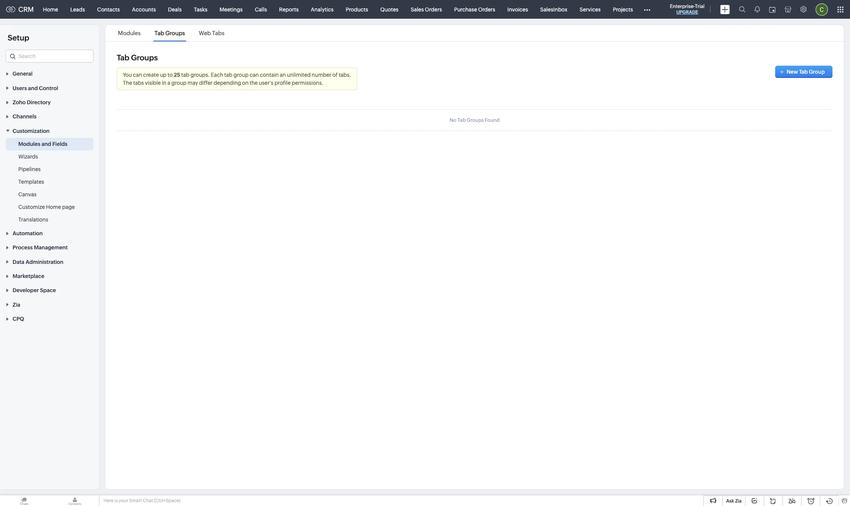 Task type: locate. For each thing, give the bounding box(es) containing it.
space
[[40, 287, 56, 294]]

general button
[[0, 66, 99, 81]]

orders right purchase
[[479, 6, 496, 12]]

2 orders from the left
[[479, 6, 496, 12]]

group down 25
[[172, 80, 187, 86]]

home
[[43, 6, 58, 12], [46, 204, 61, 210]]

differ
[[199, 80, 213, 86]]

unlimited
[[287, 72, 311, 78]]

0 horizontal spatial and
[[28, 85, 38, 91]]

tab right new
[[800, 69, 809, 75]]

automation
[[13, 230, 43, 237]]

orders right sales at the left top of page
[[425, 6, 442, 12]]

0 horizontal spatial group
[[172, 80, 187, 86]]

meetings link
[[214, 0, 249, 19]]

home left page on the top left of the page
[[46, 204, 61, 210]]

group up 'on' in the left of the page
[[234, 72, 249, 78]]

group
[[810, 69, 826, 75]]

modules and fields
[[18, 141, 68, 147]]

you
[[123, 72, 132, 78]]

setup
[[8, 33, 29, 42]]

modules inside customization region
[[18, 141, 40, 147]]

visible
[[145, 80, 161, 86]]

0 vertical spatial tab groups
[[155, 30, 185, 36]]

tasks
[[194, 6, 208, 12]]

0 horizontal spatial tab
[[181, 72, 190, 78]]

templates
[[18, 179, 44, 185]]

projects
[[613, 6, 634, 12]]

1 vertical spatial modules
[[18, 141, 40, 147]]

0 horizontal spatial can
[[133, 72, 142, 78]]

administration
[[26, 259, 63, 265]]

and for modules
[[42, 141, 51, 147]]

create menu element
[[716, 0, 735, 19]]

1 vertical spatial and
[[42, 141, 51, 147]]

orders for purchase orders
[[479, 6, 496, 12]]

customize home page
[[18, 204, 75, 210]]

canvas
[[18, 191, 37, 197]]

tab inside button
[[800, 69, 809, 75]]

zia button
[[0, 297, 99, 312]]

modules
[[118, 30, 141, 36], [18, 141, 40, 147]]

depending
[[214, 80, 241, 86]]

can up tabs
[[133, 72, 142, 78]]

groups
[[166, 30, 185, 36], [131, 53, 158, 62], [467, 117, 484, 123]]

list
[[111, 25, 232, 41]]

modules for modules and fields
[[18, 141, 40, 147]]

zia right ask
[[736, 499, 742, 504]]

tab groups up you
[[117, 53, 158, 62]]

canvas link
[[18, 191, 37, 198]]

1 horizontal spatial orders
[[479, 6, 496, 12]]

1 vertical spatial home
[[46, 204, 61, 210]]

ask
[[727, 499, 735, 504]]

cpq button
[[0, 312, 99, 326]]

1 horizontal spatial group
[[234, 72, 249, 78]]

purchase
[[455, 6, 477, 12]]

can up "the"
[[250, 72, 259, 78]]

tab right no
[[458, 117, 466, 123]]

templates link
[[18, 178, 44, 186]]

groups up create
[[131, 53, 158, 62]]

ask zia
[[727, 499, 742, 504]]

each
[[211, 72, 223, 78]]

1 horizontal spatial zia
[[736, 499, 742, 504]]

deals
[[168, 6, 182, 12]]

0 vertical spatial home
[[43, 6, 58, 12]]

1 horizontal spatial can
[[250, 72, 259, 78]]

and right users
[[28, 85, 38, 91]]

leads link
[[64, 0, 91, 19]]

contacts image
[[51, 495, 99, 506]]

and left fields on the left top of the page
[[42, 141, 51, 147]]

list containing modules
[[111, 25, 232, 41]]

on
[[242, 80, 249, 86]]

1 orders from the left
[[425, 6, 442, 12]]

customization region
[[0, 138, 99, 226]]

page
[[62, 204, 75, 210]]

0 horizontal spatial modules
[[18, 141, 40, 147]]

customization
[[13, 128, 50, 134]]

zia
[[13, 302, 20, 308], [736, 499, 742, 504]]

translations
[[18, 217, 48, 223]]

accounts
[[132, 6, 156, 12]]

analytics link
[[305, 0, 340, 19]]

salesinbox link
[[535, 0, 574, 19]]

2 vertical spatial groups
[[467, 117, 484, 123]]

(ctrl+space)
[[154, 498, 181, 504]]

customization button
[[0, 124, 99, 138]]

tab
[[181, 72, 190, 78], [224, 72, 233, 78]]

new
[[787, 69, 799, 75]]

1 horizontal spatial tab
[[224, 72, 233, 78]]

1 horizontal spatial modules
[[118, 30, 141, 36]]

groups left found in the right top of the page
[[467, 117, 484, 123]]

groups down deals link
[[166, 30, 185, 36]]

to
[[168, 72, 173, 78]]

data
[[13, 259, 24, 265]]

you can create up to 25 tab groups. each tab group can contain an unlimited number of tabs. the tabs visible in a group may differ depending on the user's profile permissions.
[[123, 72, 351, 86]]

and for users
[[28, 85, 38, 91]]

1 horizontal spatial groups
[[166, 30, 185, 36]]

web
[[199, 30, 211, 36]]

1 vertical spatial zia
[[736, 499, 742, 504]]

customize home page link
[[18, 203, 75, 211]]

0 vertical spatial zia
[[13, 302, 20, 308]]

modules down accounts
[[118, 30, 141, 36]]

0 vertical spatial modules
[[118, 30, 141, 36]]

0 horizontal spatial zia
[[13, 302, 20, 308]]

and inside customization region
[[42, 141, 51, 147]]

web tabs link
[[198, 30, 226, 36]]

home right crm
[[43, 6, 58, 12]]

group
[[234, 72, 249, 78], [172, 80, 187, 86]]

process management button
[[0, 240, 99, 255]]

tab right 25
[[181, 72, 190, 78]]

profile element
[[812, 0, 833, 19]]

pipelines
[[18, 166, 41, 172]]

new tab group
[[787, 69, 826, 75]]

and inside dropdown button
[[28, 85, 38, 91]]

services
[[580, 6, 601, 12]]

wizards link
[[18, 153, 38, 160]]

marketplace button
[[0, 269, 99, 283]]

data administration button
[[0, 255, 99, 269]]

0 vertical spatial groups
[[166, 30, 185, 36]]

modules for modules
[[118, 30, 141, 36]]

deals link
[[162, 0, 188, 19]]

1 horizontal spatial and
[[42, 141, 51, 147]]

zia up cpq
[[13, 302, 20, 308]]

None field
[[6, 50, 94, 63]]

tab groups down deals
[[155, 30, 185, 36]]

no tab groups found
[[450, 117, 500, 123]]

reports link
[[273, 0, 305, 19]]

modules up wizards
[[18, 141, 40, 147]]

tabs
[[212, 30, 225, 36]]

calls
[[255, 6, 267, 12]]

users
[[13, 85, 27, 91]]

orders
[[425, 6, 442, 12], [479, 6, 496, 12]]

customize
[[18, 204, 45, 210]]

management
[[34, 245, 68, 251]]

accounts link
[[126, 0, 162, 19]]

tab up depending
[[224, 72, 233, 78]]

0 horizontal spatial orders
[[425, 6, 442, 12]]

contacts
[[97, 6, 120, 12]]

0 vertical spatial and
[[28, 85, 38, 91]]

invoices link
[[502, 0, 535, 19]]

1 vertical spatial groups
[[131, 53, 158, 62]]



Task type: describe. For each thing, give the bounding box(es) containing it.
Other Modules field
[[640, 3, 656, 15]]

modules link
[[117, 30, 142, 36]]

1 can from the left
[[133, 72, 142, 78]]

here
[[104, 498, 114, 504]]

sales orders link
[[405, 0, 448, 19]]

pipelines link
[[18, 165, 41, 173]]

automation button
[[0, 226, 99, 240]]

home link
[[37, 0, 64, 19]]

2 can from the left
[[250, 72, 259, 78]]

chat
[[143, 498, 153, 504]]

salesinbox
[[541, 6, 568, 12]]

create
[[143, 72, 159, 78]]

channels button
[[0, 109, 99, 124]]

a
[[168, 80, 170, 86]]

search image
[[740, 6, 746, 13]]

directory
[[27, 99, 51, 105]]

2 horizontal spatial groups
[[467, 117, 484, 123]]

tab groups inside list
[[155, 30, 185, 36]]

leads
[[70, 6, 85, 12]]

process management
[[13, 245, 68, 251]]

25
[[174, 72, 180, 78]]

here is your smart chat (ctrl+space)
[[104, 498, 181, 504]]

calendar image
[[770, 6, 776, 12]]

signals element
[[751, 0, 765, 19]]

chats image
[[0, 495, 48, 506]]

2 tab from the left
[[224, 72, 233, 78]]

1 vertical spatial group
[[172, 80, 187, 86]]

tab up you
[[117, 53, 129, 62]]

upgrade
[[677, 10, 699, 15]]

1 tab from the left
[[181, 72, 190, 78]]

user's
[[259, 80, 274, 86]]

of
[[333, 72, 338, 78]]

invoices
[[508, 6, 528, 12]]

enterprise-
[[670, 3, 696, 9]]

web tabs
[[199, 30, 225, 36]]

general
[[13, 71, 33, 77]]

signals image
[[755, 6, 761, 13]]

data administration
[[13, 259, 63, 265]]

calls link
[[249, 0, 273, 19]]

process
[[13, 245, 33, 251]]

crm link
[[6, 5, 34, 13]]

is
[[115, 498, 118, 504]]

home inside customization region
[[46, 204, 61, 210]]

purchase orders
[[455, 6, 496, 12]]

Search text field
[[6, 50, 93, 62]]

profile
[[275, 80, 291, 86]]

users and control
[[13, 85, 58, 91]]

found
[[485, 117, 500, 123]]

modules and fields link
[[18, 140, 68, 148]]

may
[[188, 80, 198, 86]]

tab groups link
[[153, 30, 186, 36]]

fields
[[52, 141, 68, 147]]

developer space button
[[0, 283, 99, 297]]

quotes link
[[375, 0, 405, 19]]

profile image
[[816, 3, 829, 15]]

1 vertical spatial tab groups
[[117, 53, 158, 62]]

purchase orders link
[[448, 0, 502, 19]]

enterprise-trial upgrade
[[670, 3, 705, 15]]

wizards
[[18, 153, 38, 160]]

projects link
[[607, 0, 640, 19]]

0 horizontal spatial groups
[[131, 53, 158, 62]]

meetings
[[220, 6, 243, 12]]

developer space
[[13, 287, 56, 294]]

services link
[[574, 0, 607, 19]]

translations link
[[18, 216, 48, 223]]

sales orders
[[411, 6, 442, 12]]

products link
[[340, 0, 375, 19]]

number
[[312, 72, 332, 78]]

zia inside dropdown button
[[13, 302, 20, 308]]

no
[[450, 117, 457, 123]]

in
[[162, 80, 167, 86]]

new tab group button
[[776, 66, 833, 78]]

tab down accounts
[[155, 30, 164, 36]]

zoho directory
[[13, 99, 51, 105]]

the
[[250, 80, 258, 86]]

orders for sales orders
[[425, 6, 442, 12]]

crm
[[18, 5, 34, 13]]

0 vertical spatial group
[[234, 72, 249, 78]]

products
[[346, 6, 368, 12]]

an
[[280, 72, 286, 78]]

groups.
[[191, 72, 210, 78]]

smart
[[129, 498, 142, 504]]

sales
[[411, 6, 424, 12]]

control
[[39, 85, 58, 91]]

cpq
[[13, 316, 24, 322]]

permissions.
[[292, 80, 324, 86]]

trial
[[696, 3, 705, 9]]

analytics
[[311, 6, 334, 12]]

search element
[[735, 0, 751, 19]]

your
[[119, 498, 128, 504]]

create menu image
[[721, 5, 730, 14]]



Task type: vqa. For each thing, say whether or not it's contained in the screenshot.
Group
yes



